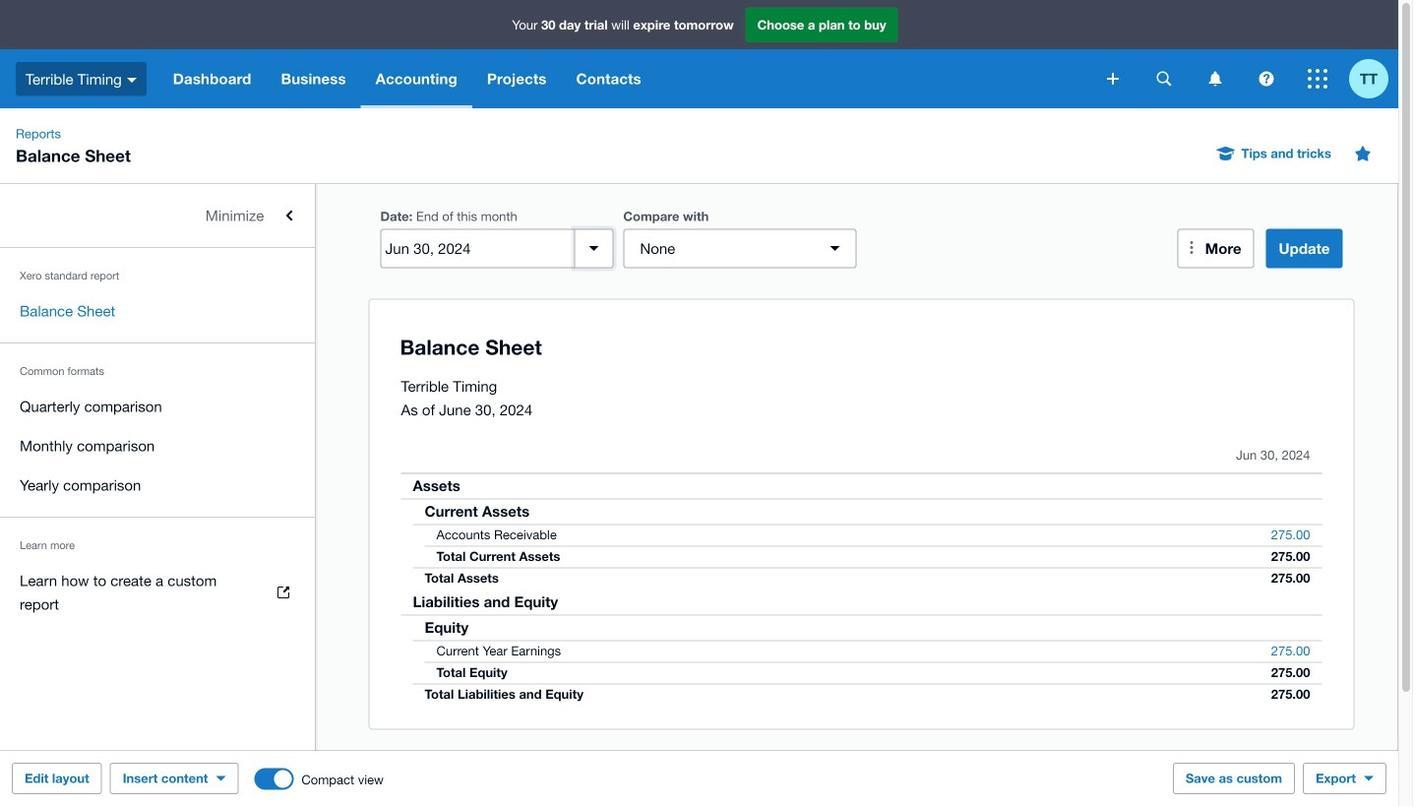 Task type: describe. For each thing, give the bounding box(es) containing it.
Report title field
[[395, 324, 1315, 370]]

list of convenience dates image
[[574, 229, 614, 268]]

0 horizontal spatial svg image
[[1108, 73, 1119, 85]]

report output element
[[401, 438, 1323, 705]]

1 horizontal spatial svg image
[[1210, 71, 1222, 86]]



Task type: vqa. For each thing, say whether or not it's contained in the screenshot.
select end date Field
yes



Task type: locate. For each thing, give the bounding box(es) containing it.
remove from favorites image
[[1344, 134, 1383, 173]]

svg image
[[1210, 71, 1222, 86], [1108, 73, 1119, 85]]

banner
[[0, 0, 1399, 108]]

Select end date field
[[382, 230, 574, 267]]

svg image
[[1309, 69, 1328, 89], [1157, 71, 1172, 86], [1260, 71, 1275, 86], [127, 78, 137, 82]]



